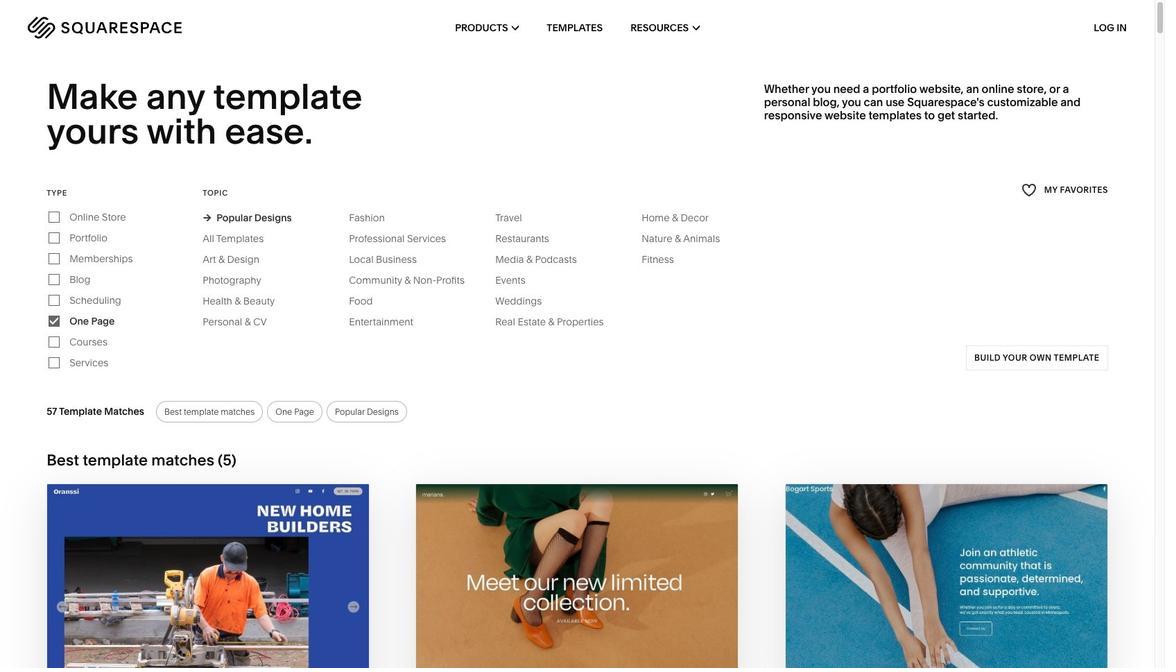 Task type: vqa. For each thing, say whether or not it's contained in the screenshot.
store, in the right top of the page
no



Task type: locate. For each thing, give the bounding box(es) containing it.
bogart image
[[786, 484, 1108, 668]]



Task type: describe. For each thing, give the bounding box(es) containing it.
oranssi image
[[47, 484, 369, 668]]

mariana image
[[416, 484, 739, 668]]



